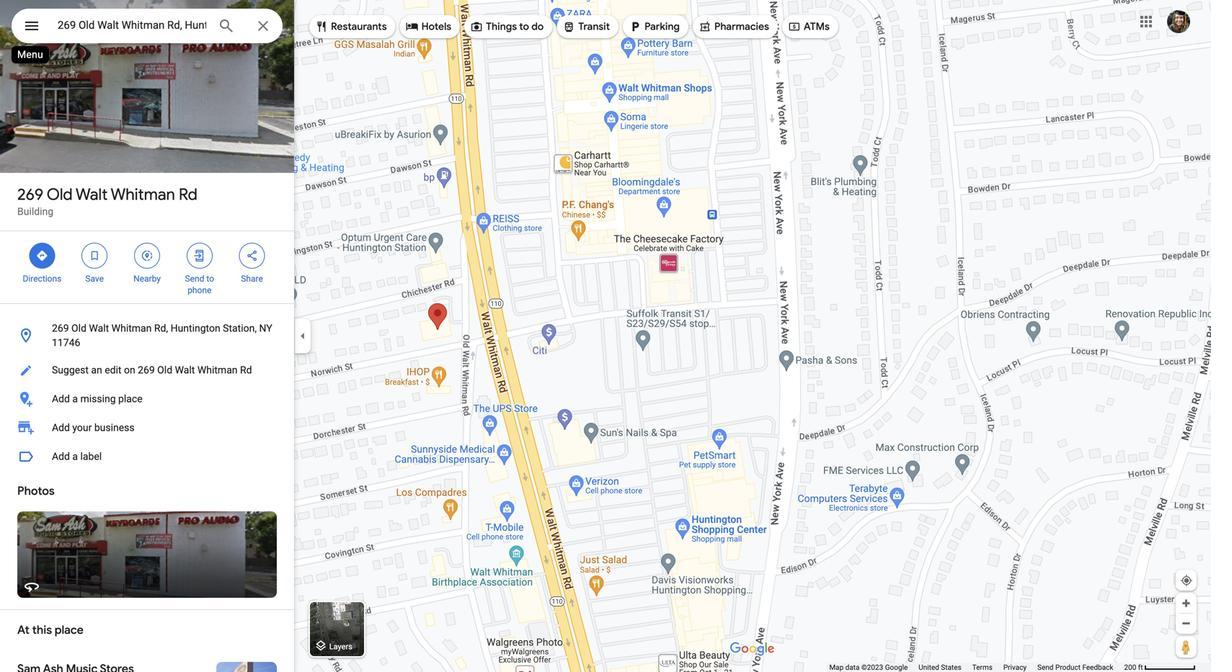 Task type: locate. For each thing, give the bounding box(es) containing it.
whitman inside 269 old walt whitman rd, huntington station, ny 11746
[[112, 323, 152, 335]]

old up building
[[47, 185, 73, 205]]

1 horizontal spatial send
[[1038, 664, 1054, 672]]

add left "your"
[[52, 422, 70, 434]]

place down on
[[118, 393, 143, 405]]

google account: giulia masi  
(giulia.masi@adept.ai) image
[[1167, 10, 1190, 33]]

1 a from the top
[[72, 393, 78, 405]]

1 add from the top
[[52, 393, 70, 405]]

layers
[[329, 643, 353, 652]]

rd inside 269 old walt whitman rd building
[[179, 185, 197, 205]]

walt
[[76, 185, 108, 205], [89, 323, 109, 335], [175, 364, 195, 376]]

269
[[17, 185, 43, 205], [52, 323, 69, 335], [138, 364, 155, 376]]

zoom in image
[[1181, 598, 1192, 609]]

269 inside 269 old walt whitman rd building
[[17, 185, 43, 205]]

zoom out image
[[1181, 619, 1192, 629]]

0 vertical spatial send
[[185, 274, 204, 284]]

nearby
[[133, 274, 161, 284]]

1 horizontal spatial 269
[[52, 323, 69, 335]]

to
[[519, 20, 529, 33], [207, 274, 214, 284]]

ny
[[259, 323, 272, 335]]

269 right on
[[138, 364, 155, 376]]

269 up building
[[17, 185, 43, 205]]

269 up 11746
[[52, 323, 69, 335]]

1 vertical spatial send
[[1038, 664, 1054, 672]]

2 horizontal spatial 269
[[138, 364, 155, 376]]

this
[[32, 623, 52, 638]]

place
[[118, 393, 143, 405], [55, 623, 84, 638]]

product
[[1056, 664, 1081, 672]]

whitman down huntington
[[197, 364, 238, 376]]

add a label button
[[0, 443, 294, 472]]

0 vertical spatial whitman
[[111, 185, 175, 205]]

1 vertical spatial old
[[71, 323, 87, 335]]

add left label
[[52, 451, 70, 463]]

feedback
[[1083, 664, 1114, 672]]

269 Old Walt Whitman Rd, Huntington Station, NY 11746 field
[[12, 9, 283, 43]]

rd up '' on the left top of page
[[179, 185, 197, 205]]

2 vertical spatial add
[[52, 451, 70, 463]]

send for send to phone
[[185, 274, 204, 284]]

1 vertical spatial to
[[207, 274, 214, 284]]

2 vertical spatial whitman
[[197, 364, 238, 376]]

send to phone
[[185, 274, 214, 296]]

station,
[[223, 323, 257, 335]]

save
[[85, 274, 104, 284]]

walt up an
[[89, 323, 109, 335]]

0 horizontal spatial rd
[[179, 185, 197, 205]]

2 vertical spatial walt
[[175, 364, 195, 376]]

2 add from the top
[[52, 422, 70, 434]]

old up the add a missing place button
[[157, 364, 172, 376]]

to left the do
[[519, 20, 529, 33]]

send up the phone
[[185, 274, 204, 284]]

0 vertical spatial place
[[118, 393, 143, 405]]

building
[[17, 206, 53, 218]]

place right this
[[55, 623, 84, 638]]

huntington
[[171, 323, 220, 335]]

data
[[846, 664, 860, 672]]

send
[[185, 274, 204, 284], [1038, 664, 1054, 672]]

add down suggest
[[52, 393, 70, 405]]

1 vertical spatial walt
[[89, 323, 109, 335]]

269 inside 269 old walt whitman rd, huntington station, ny 11746
[[52, 323, 69, 335]]

none field inside 269 old walt whitman rd, huntington station, ny 11746 field
[[58, 17, 206, 34]]

1 vertical spatial a
[[72, 451, 78, 463]]

footer containing map data ©2023 google
[[830, 663, 1124, 673]]

old
[[47, 185, 73, 205], [71, 323, 87, 335], [157, 364, 172, 376]]

rd
[[179, 185, 197, 205], [240, 364, 252, 376]]

1 horizontal spatial place
[[118, 393, 143, 405]]

share
[[241, 274, 263, 284]]

0 vertical spatial to
[[519, 20, 529, 33]]

add
[[52, 393, 70, 405], [52, 422, 70, 434], [52, 451, 70, 463]]

269 old walt whitman rd, huntington station, ny 11746
[[52, 323, 272, 349]]

to up the phone
[[207, 274, 214, 284]]

footer inside 'google maps' element
[[830, 663, 1124, 673]]

 hotels
[[406, 19, 451, 35]]

269 for rd
[[17, 185, 43, 205]]

a left missing
[[72, 393, 78, 405]]

edit
[[105, 364, 121, 376]]

atms
[[804, 20, 830, 33]]

1 vertical spatial 269
[[52, 323, 69, 335]]

0 vertical spatial rd
[[179, 185, 197, 205]]

whitman left rd,
[[112, 323, 152, 335]]

1 vertical spatial whitman
[[112, 323, 152, 335]]


[[563, 19, 576, 35]]

0 vertical spatial old
[[47, 185, 73, 205]]

0 vertical spatial walt
[[76, 185, 108, 205]]

whitman
[[111, 185, 175, 205], [112, 323, 152, 335], [197, 364, 238, 376]]


[[699, 19, 712, 35]]

actions for 269 old walt whitman rd region
[[0, 231, 294, 304]]

 pharmacies
[[699, 19, 769, 35]]

do
[[532, 20, 544, 33]]

hotels
[[422, 20, 451, 33]]

None field
[[58, 17, 206, 34]]

1 horizontal spatial rd
[[240, 364, 252, 376]]

add for add a label
[[52, 451, 70, 463]]

a for label
[[72, 451, 78, 463]]

walt up 
[[76, 185, 108, 205]]

old inside 269 old walt whitman rd building
[[47, 185, 73, 205]]

add a missing place button
[[0, 385, 294, 414]]


[[141, 248, 154, 264]]

2 a from the top
[[72, 451, 78, 463]]

a
[[72, 393, 78, 405], [72, 451, 78, 463]]

on
[[124, 364, 135, 376]]

whitman inside 269 old walt whitman rd building
[[111, 185, 175, 205]]

walt inside 269 old walt whitman rd, huntington station, ny 11746
[[89, 323, 109, 335]]

whitman for rd
[[111, 185, 175, 205]]

show street view coverage image
[[1176, 637, 1197, 658]]

phone
[[188, 286, 212, 296]]

11746
[[52, 337, 80, 349]]

 parking
[[629, 19, 680, 35]]

whitman up 
[[111, 185, 175, 205]]

old inside 269 old walt whitman rd, huntington station, ny 11746
[[71, 323, 87, 335]]


[[23, 16, 40, 36]]

0 vertical spatial add
[[52, 393, 70, 405]]

footer
[[830, 663, 1124, 673]]

send inside button
[[1038, 664, 1054, 672]]

3 add from the top
[[52, 451, 70, 463]]

0 vertical spatial 269
[[17, 185, 43, 205]]

add for add a missing place
[[52, 393, 70, 405]]

0 horizontal spatial place
[[55, 623, 84, 638]]

0 horizontal spatial to
[[207, 274, 214, 284]]

walt down 269 old walt whitman rd, huntington station, ny 11746
[[175, 364, 195, 376]]

show your location image
[[1180, 575, 1193, 588]]

200 ft button
[[1124, 664, 1196, 672]]

rd inside button
[[240, 364, 252, 376]]

place inside button
[[118, 393, 143, 405]]

0 horizontal spatial 269
[[17, 185, 43, 205]]

send inside send to phone
[[185, 274, 204, 284]]

rd down station, on the top of the page
[[240, 364, 252, 376]]

0 horizontal spatial send
[[185, 274, 204, 284]]

2 vertical spatial 269
[[138, 364, 155, 376]]

200 ft
[[1124, 664, 1143, 672]]


[[88, 248, 101, 264]]

map
[[830, 664, 844, 672]]

send left product on the bottom right of page
[[1038, 664, 1054, 672]]


[[315, 19, 328, 35]]

1 vertical spatial add
[[52, 422, 70, 434]]

collapse side panel image
[[295, 328, 311, 344]]

a left label
[[72, 451, 78, 463]]

states
[[941, 664, 962, 672]]


[[246, 248, 259, 264]]

1 horizontal spatial to
[[519, 20, 529, 33]]

0 vertical spatial a
[[72, 393, 78, 405]]

1 vertical spatial rd
[[240, 364, 252, 376]]

old up 11746
[[71, 323, 87, 335]]

269 old walt whitman rd main content
[[0, 0, 294, 673]]

restaurants
[[331, 20, 387, 33]]

walt inside 269 old walt whitman rd building
[[76, 185, 108, 205]]

terms button
[[973, 663, 993, 673]]



Task type: describe. For each thing, give the bounding box(es) containing it.
transit
[[578, 20, 610, 33]]

an
[[91, 364, 102, 376]]

united states button
[[919, 663, 962, 673]]

269 old walt whitman rd building
[[17, 185, 197, 218]]


[[788, 19, 801, 35]]

at
[[17, 623, 29, 638]]

 atms
[[788, 19, 830, 35]]

1 vertical spatial place
[[55, 623, 84, 638]]

suggest
[[52, 364, 89, 376]]

at this place
[[17, 623, 84, 638]]

add for add your business
[[52, 422, 70, 434]]

a for missing
[[72, 393, 78, 405]]

rd,
[[154, 323, 168, 335]]


[[36, 248, 49, 264]]


[[629, 19, 642, 35]]

missing
[[80, 393, 116, 405]]

 things to do
[[470, 19, 544, 35]]

walt for rd
[[76, 185, 108, 205]]

old for rd
[[47, 185, 73, 205]]

to inside the  things to do
[[519, 20, 529, 33]]

©2023
[[862, 664, 884, 672]]


[[193, 248, 206, 264]]

200
[[1124, 664, 1137, 672]]

map data ©2023 google
[[830, 664, 908, 672]]

terms
[[973, 664, 993, 672]]

suggest an edit on 269 old walt whitman rd button
[[0, 356, 294, 385]]

photos
[[17, 484, 55, 499]]

google
[[885, 664, 908, 672]]

 transit
[[563, 19, 610, 35]]

whitman for rd,
[[112, 323, 152, 335]]

united
[[919, 664, 940, 672]]

269 old walt whitman rd, huntington station, ny 11746 button
[[0, 316, 294, 356]]

things
[[486, 20, 517, 33]]

 restaurants
[[315, 19, 387, 35]]

pharmacies
[[715, 20, 769, 33]]

ft
[[1138, 664, 1143, 672]]


[[470, 19, 483, 35]]

directions
[[23, 274, 62, 284]]

united states
[[919, 664, 962, 672]]

suggest an edit on 269 old walt whitman rd
[[52, 364, 252, 376]]

business
[[94, 422, 135, 434]]

to inside send to phone
[[207, 274, 214, 284]]

label
[[80, 451, 102, 463]]

send product feedback button
[[1038, 663, 1114, 673]]

 search field
[[12, 9, 283, 46]]

parking
[[645, 20, 680, 33]]

old for rd,
[[71, 323, 87, 335]]

add a label
[[52, 451, 102, 463]]

2 vertical spatial old
[[157, 364, 172, 376]]

add your business link
[[0, 414, 294, 443]]

walt for rd,
[[89, 323, 109, 335]]

add a missing place
[[52, 393, 143, 405]]

privacy button
[[1004, 663, 1027, 673]]

add your business
[[52, 422, 135, 434]]


[[406, 19, 419, 35]]

269 for rd,
[[52, 323, 69, 335]]

google maps element
[[0, 0, 1211, 673]]

privacy
[[1004, 664, 1027, 672]]

send for send product feedback
[[1038, 664, 1054, 672]]

your
[[72, 422, 92, 434]]

 button
[[12, 9, 52, 46]]

send product feedback
[[1038, 664, 1114, 672]]



Task type: vqa. For each thing, say whether or not it's contained in the screenshot.
5124 35th Ave N Building
no



